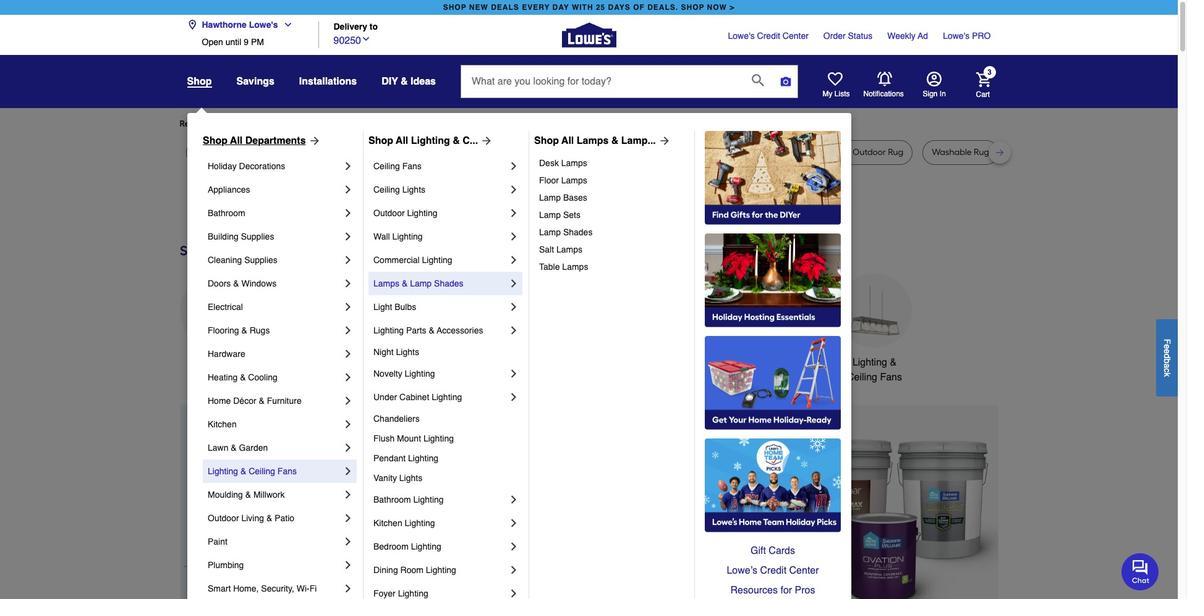 Task type: describe. For each thing, give the bounding box(es) containing it.
roth for rug
[[655, 147, 673, 158]]

savings
[[236, 76, 274, 87]]

lighting inside under cabinet lighting link
[[432, 393, 462, 402]]

chevron right image for plumbing
[[342, 560, 354, 572]]

kitchen for kitchen
[[208, 420, 237, 430]]

outdoor
[[853, 147, 886, 158]]

chat invite button image
[[1122, 553, 1159, 591]]

doors & windows link
[[208, 272, 342, 296]]

chevron right image for lamps & lamp shades
[[508, 278, 520, 290]]

0 vertical spatial shades
[[563, 228, 593, 237]]

pendant
[[373, 454, 406, 464]]

lighting inside kitchen lighting 'link'
[[405, 519, 435, 529]]

indoor
[[825, 147, 851, 158]]

commercial lighting
[[373, 255, 452, 265]]

allen for allen and roth area rug
[[491, 147, 510, 158]]

2 horizontal spatial arrow right image
[[975, 513, 988, 525]]

shop for shop all lighting & c...
[[368, 135, 393, 147]]

smart for smart home
[[753, 357, 779, 368]]

lamp shades
[[539, 228, 593, 237]]

2 shop from the left
[[681, 3, 704, 12]]

washable for washable rug
[[932, 147, 972, 158]]

appliances inside button
[[193, 357, 241, 368]]

you for more suggestions for you
[[402, 119, 416, 129]]

lowe's home team holiday picks. image
[[705, 439, 841, 533]]

heating & cooling link
[[208, 366, 342, 390]]

bathroom inside bathroom lighting link
[[373, 495, 411, 505]]

bathroom lighting link
[[373, 488, 508, 512]]

chevron right image for wall lighting
[[508, 231, 520, 243]]

ceiling inside ceiling lights link
[[373, 185, 400, 195]]

patio
[[275, 514, 294, 524]]

lighting inside novelty lighting link
[[405, 369, 435, 379]]

chevron right image for smart home, security, wi-fi
[[342, 583, 354, 595]]

cleaning
[[208, 255, 242, 265]]

vanity lights
[[373, 474, 422, 483]]

lamp bases link
[[539, 189, 686, 207]]

bulbs
[[395, 302, 416, 312]]

night lights
[[373, 347, 419, 357]]

under cabinet lighting
[[373, 393, 462, 402]]

allen for allen and roth rug
[[615, 147, 634, 158]]

arrow right image for shop all departments
[[306, 135, 321, 147]]

chevron right image for electrical
[[342, 301, 354, 313]]

2 e from the top
[[1162, 349, 1172, 354]]

washable rug
[[932, 147, 989, 158]]

lamps inside lamps & lamp shades link
[[373, 279, 399, 289]]

lowe's for lowe's pro
[[943, 31, 970, 41]]

mount
[[397, 434, 421, 444]]

lowe's home improvement cart image
[[976, 72, 991, 87]]

living
[[241, 514, 264, 524]]

lamps for salt lamps
[[556, 245, 582, 255]]

outdoor living & patio
[[208, 514, 294, 524]]

lighting inside flush mount lighting link
[[423, 434, 454, 444]]

lamp down commercial lighting
[[410, 279, 432, 289]]

lowe's
[[727, 566, 757, 577]]

décor
[[233, 396, 256, 406]]

supplies for building supplies
[[241, 232, 274, 242]]

chevron right image for bedroom lighting
[[508, 541, 520, 553]]

shop for shop all departments
[[203, 135, 228, 147]]

k
[[1162, 373, 1172, 377]]

kitchen lighting
[[373, 519, 435, 529]]

lamps inside shop all lamps & lamp... link
[[577, 135, 609, 147]]

outdoor for outdoor living & patio
[[208, 514, 239, 524]]

cart
[[976, 90, 990, 99]]

hawthorne lowe's button
[[187, 12, 298, 37]]

home décor & furniture link
[[208, 390, 342, 413]]

wi-
[[297, 584, 310, 594]]

holiday decorations link
[[208, 155, 342, 178]]

scroll to item #5 image
[[754, 598, 786, 600]]

plumbing
[[208, 561, 244, 571]]

dining room lighting
[[373, 566, 456, 576]]

1 rug from the left
[[195, 147, 211, 158]]

lawn
[[208, 443, 228, 453]]

lowe's pro
[[943, 31, 991, 41]]

chevron right image for hardware
[[342, 348, 354, 360]]

lighting & ceiling fans inside 'link'
[[208, 467, 297, 477]]

holiday
[[208, 161, 237, 171]]

pro
[[972, 31, 991, 41]]

search image
[[752, 74, 764, 86]]

chevron right image for heating & cooling
[[342, 372, 354, 384]]

for for suggestions
[[389, 119, 400, 129]]

lamps for table lamps
[[562, 262, 588, 272]]

home,
[[233, 584, 259, 594]]

3 area from the left
[[761, 147, 779, 158]]

arrow left image
[[410, 513, 422, 525]]

2 area from the left
[[551, 147, 569, 158]]

lamp for lamp bases
[[539, 193, 561, 203]]

outdoor lighting link
[[373, 202, 508, 225]]

shop all lighting & c...
[[368, 135, 478, 147]]

washable area rug
[[719, 147, 797, 158]]

lighting inside bathroom lighting link
[[413, 495, 444, 505]]

novelty lighting
[[373, 369, 435, 379]]

lights for night lights
[[396, 347, 419, 357]]

lighting inside lighting & ceiling fans button
[[853, 357, 887, 368]]

d
[[1162, 354, 1172, 359]]

4 rug from the left
[[337, 147, 352, 158]]

electrical link
[[208, 296, 342, 319]]

get your home holiday-ready. image
[[705, 336, 841, 430]]

chevron right image for kitchen
[[342, 419, 354, 431]]

ceiling fans link
[[373, 155, 508, 178]]

smart for smart home, security, wi-fi
[[208, 584, 231, 594]]

lowe's credit center link
[[728, 30, 809, 42]]

wall lighting link
[[373, 225, 508, 249]]

chevron right image for lighting parts & accessories
[[508, 325, 520, 337]]

ceiling inside lighting & ceiling fans button
[[847, 372, 877, 383]]

1 e from the top
[[1162, 344, 1172, 349]]

chevron right image for home décor & furniture
[[342, 395, 354, 407]]

2 horizontal spatial for
[[781, 586, 792, 597]]

lowe's home improvement notification center image
[[877, 72, 892, 86]]

lights for vanity lights
[[399, 474, 422, 483]]

chevron right image for doors & windows
[[342, 278, 354, 290]]

lowe's home improvement account image
[[926, 72, 941, 87]]

90250
[[334, 35, 361, 46]]

pendant lighting link
[[373, 449, 520, 469]]

my
[[823, 90, 833, 98]]

my lists link
[[823, 72, 850, 99]]

smart home, security, wi-fi link
[[208, 577, 342, 600]]

order
[[823, 31, 846, 41]]

camera image
[[780, 75, 792, 88]]

chevron right image for light bulbs
[[508, 301, 520, 313]]

chevron right image for holiday decorations
[[342, 160, 354, 172]]

building supplies link
[[208, 225, 342, 249]]

chevron right image for commercial lighting
[[508, 254, 520, 266]]

chevron right image for ceiling fans
[[508, 160, 520, 172]]

order status
[[823, 31, 873, 41]]

lowe's wishes you and your family a happy hanukkah. image
[[180, 197, 998, 228]]

bathroom inside bathroom link
[[208, 208, 245, 218]]

hawthorne lowe's
[[202, 20, 278, 30]]

floor
[[539, 176, 559, 185]]

decorations for christmas
[[378, 372, 431, 383]]

millwork
[[253, 490, 285, 500]]

c
[[1162, 368, 1172, 373]]

building
[[208, 232, 239, 242]]

fans inside 'link'
[[278, 467, 297, 477]]

chevron right image for foyer lighting
[[508, 588, 520, 600]]

security,
[[261, 584, 294, 594]]

roth for area
[[531, 147, 549, 158]]

chevron right image for flooring & rugs
[[342, 325, 354, 337]]

free same-day delivery when you order 1 gallon or more of paint by 2 p m. image
[[399, 405, 998, 600]]

1 area from the left
[[316, 147, 335, 158]]

shop new deals every day with 25 days of deals. shop now > link
[[441, 0, 737, 15]]

under cabinet lighting link
[[373, 386, 508, 409]]

chevron right image for under cabinet lighting
[[508, 391, 520, 404]]

chevron right image for bathroom
[[342, 207, 354, 219]]

foyer lighting
[[373, 589, 428, 599]]

all for lamps
[[561, 135, 574, 147]]

lowe's inside button
[[249, 20, 278, 30]]

order status link
[[823, 30, 873, 42]]

decorations for holiday
[[239, 161, 285, 171]]

new
[[469, 3, 488, 12]]

b
[[1162, 359, 1172, 364]]

foyer lighting link
[[373, 582, 508, 600]]

deals
[[491, 3, 519, 12]]

>
[[730, 3, 735, 12]]

kitchen lighting link
[[373, 512, 508, 535]]

moulding & millwork link
[[208, 483, 342, 507]]

0 vertical spatial fans
[[402, 161, 422, 171]]

lamp sets
[[539, 210, 581, 220]]

flush mount lighting link
[[373, 429, 520, 449]]

5 rug from the left
[[571, 147, 587, 158]]

lighting & ceiling fans inside button
[[847, 357, 902, 383]]

arrow right image
[[478, 135, 493, 147]]

arrow right image for shop all lamps & lamp...
[[656, 135, 671, 147]]

lighting inside pendant lighting "link"
[[408, 454, 438, 464]]

25
[[596, 3, 605, 12]]

lighting inside 'bedroom lighting' link
[[411, 542, 441, 552]]

chevron right image for novelty lighting
[[508, 368, 520, 380]]

flush mount lighting
[[373, 434, 454, 444]]

f e e d b a c k
[[1162, 339, 1172, 377]]

status
[[848, 31, 873, 41]]

in
[[940, 90, 946, 98]]

for for searches
[[279, 119, 290, 129]]

25 days of deals. don't miss deals every day. same-day delivery on in-stock orders placed by 2 p m. image
[[180, 405, 379, 600]]

ceiling lights
[[373, 185, 425, 195]]

pm
[[251, 37, 264, 47]]

pendant lighting
[[373, 454, 438, 464]]



Task type: locate. For each thing, give the bounding box(es) containing it.
1 vertical spatial bathroom
[[665, 357, 708, 368]]

1 horizontal spatial fans
[[402, 161, 422, 171]]

1 all from the left
[[230, 135, 243, 147]]

2 rug from the left
[[255, 147, 270, 158]]

lamp down floor
[[539, 193, 561, 203]]

0 vertical spatial credit
[[757, 31, 780, 41]]

lowe's up pm
[[249, 20, 278, 30]]

ideas
[[411, 76, 436, 87]]

you up shop all lighting & c...
[[402, 119, 416, 129]]

lamps up light
[[373, 279, 399, 289]]

3
[[987, 68, 992, 77]]

chevron right image for paint
[[342, 536, 354, 548]]

0 vertical spatial decorations
[[239, 161, 285, 171]]

resources
[[731, 586, 778, 597]]

days
[[608, 3, 631, 12]]

lamps up bases
[[561, 176, 587, 185]]

plumbing link
[[208, 554, 342, 577]]

Search Query text field
[[461, 66, 742, 98]]

supplies up cleaning supplies
[[241, 232, 274, 242]]

supplies for cleaning supplies
[[244, 255, 278, 265]]

weekly
[[887, 31, 916, 41]]

chevron right image for moulding & millwork
[[342, 489, 354, 501]]

3 shop from the left
[[534, 135, 559, 147]]

and down lamp...
[[636, 147, 653, 158]]

all inside shop all departments link
[[230, 135, 243, 147]]

8 rug from the left
[[888, 147, 903, 158]]

kitchen up the bedroom
[[373, 519, 402, 529]]

lawn & garden
[[208, 443, 268, 453]]

shop down more suggestions for you link at the left of page
[[368, 135, 393, 147]]

and
[[512, 147, 529, 158], [636, 147, 653, 158]]

1 horizontal spatial outdoor
[[373, 208, 405, 218]]

chevron right image
[[508, 160, 520, 172], [342, 184, 354, 196], [342, 231, 354, 243], [508, 231, 520, 243], [342, 301, 354, 313], [508, 301, 520, 313], [342, 348, 354, 360], [508, 368, 520, 380], [342, 395, 354, 407], [342, 513, 354, 525], [508, 517, 520, 530], [342, 536, 354, 548], [508, 564, 520, 577], [342, 583, 354, 595], [508, 588, 520, 600]]

0 horizontal spatial outdoor
[[208, 514, 239, 524]]

lighting inside foyer lighting link
[[398, 589, 428, 599]]

2 washable from the left
[[932, 147, 972, 158]]

area
[[316, 147, 335, 158], [551, 147, 569, 158], [761, 147, 779, 158]]

1 horizontal spatial lowe's
[[728, 31, 755, 41]]

1 vertical spatial outdoor
[[208, 514, 239, 524]]

0 horizontal spatial smart
[[208, 584, 231, 594]]

0 horizontal spatial shop
[[203, 135, 228, 147]]

0 vertical spatial smart
[[753, 357, 779, 368]]

outdoor down moulding
[[208, 514, 239, 524]]

notifications
[[863, 90, 904, 98]]

0 horizontal spatial lowe's
[[249, 20, 278, 30]]

2 vertical spatial kitchen
[[373, 519, 402, 529]]

lamp shades link
[[539, 224, 686, 241]]

sign in button
[[923, 72, 946, 99]]

1 horizontal spatial for
[[389, 119, 400, 129]]

decorations down christmas
[[378, 372, 431, 383]]

1 vertical spatial appliances
[[193, 357, 241, 368]]

chevron right image for lawn & garden
[[342, 442, 354, 454]]

bathroom button
[[649, 274, 724, 370]]

every
[[522, 3, 550, 12]]

1 vertical spatial lights
[[396, 347, 419, 357]]

1 allen from the left
[[491, 147, 510, 158]]

0 horizontal spatial all
[[230, 135, 243, 147]]

1 roth from the left
[[531, 147, 549, 158]]

shop for shop all lamps & lamp...
[[534, 135, 559, 147]]

lamps up floor lamps
[[561, 158, 587, 168]]

windows
[[241, 279, 277, 289]]

1 vertical spatial fans
[[880, 372, 902, 383]]

supplies up windows in the top left of the page
[[244, 255, 278, 265]]

lowe's for lowe's credit center
[[728, 31, 755, 41]]

0 vertical spatial appliances
[[208, 185, 250, 195]]

chevron right image for lighting & ceiling fans
[[342, 466, 354, 478]]

e up d
[[1162, 344, 1172, 349]]

0 horizontal spatial you
[[292, 119, 307, 129]]

kitchen
[[463, 357, 496, 368], [208, 420, 237, 430], [373, 519, 402, 529]]

lighting
[[411, 135, 450, 147], [407, 208, 437, 218], [392, 232, 423, 242], [422, 255, 452, 265], [373, 326, 404, 336], [853, 357, 887, 368], [405, 369, 435, 379], [432, 393, 462, 402], [423, 434, 454, 444], [408, 454, 438, 464], [208, 467, 238, 477], [413, 495, 444, 505], [405, 519, 435, 529], [411, 542, 441, 552], [426, 566, 456, 576], [398, 589, 428, 599]]

lowe's left pro
[[943, 31, 970, 41]]

outdoor
[[373, 208, 405, 218], [208, 514, 239, 524]]

arrow right image inside shop all departments link
[[306, 135, 321, 147]]

lighting inside shop all lighting & c... link
[[411, 135, 450, 147]]

all for lighting
[[396, 135, 408, 147]]

arrow right image inside shop all lamps & lamp... link
[[656, 135, 671, 147]]

doors
[[208, 279, 231, 289]]

0 horizontal spatial fans
[[278, 467, 297, 477]]

1 horizontal spatial home
[[782, 357, 808, 368]]

cooling
[[248, 373, 278, 383]]

recommended searches for you
[[180, 119, 307, 129]]

lighting inside "wall lighting" link
[[392, 232, 423, 242]]

bedroom lighting link
[[373, 535, 508, 559]]

0 vertical spatial bathroom
[[208, 208, 245, 218]]

chevron right image for outdoor living & patio
[[342, 513, 354, 525]]

1 horizontal spatial lighting & ceiling fans
[[847, 357, 902, 383]]

furniture
[[381, 147, 415, 158]]

allen down lamp...
[[615, 147, 634, 158]]

6 rug from the left
[[675, 147, 690, 158]]

1 vertical spatial smart
[[208, 584, 231, 594]]

lamps inside floor lamps link
[[561, 176, 587, 185]]

smart home button
[[743, 274, 818, 370]]

chevron right image for kitchen lighting
[[508, 517, 520, 530]]

kitchen faucets button
[[462, 274, 536, 370]]

shop all lamps & lamp...
[[534, 135, 656, 147]]

lighting inside the outdoor lighting 'link'
[[407, 208, 437, 218]]

lights down pendant lighting at bottom
[[399, 474, 422, 483]]

2 horizontal spatial lowe's
[[943, 31, 970, 41]]

ceiling inside the ceiling fans link
[[373, 161, 400, 171]]

rug rug
[[255, 147, 288, 158]]

bathroom inside 'bathroom' button
[[665, 357, 708, 368]]

1 vertical spatial kitchen
[[208, 420, 237, 430]]

lighting parts & accessories link
[[373, 319, 508, 343]]

for up 'departments'
[[279, 119, 290, 129]]

decorations inside "button"
[[378, 372, 431, 383]]

shop up allen and roth area rug
[[534, 135, 559, 147]]

lamps inside salt lamps link
[[556, 245, 582, 255]]

lighting inside lighting parts & accessories link
[[373, 326, 404, 336]]

lowe's home improvement lists image
[[828, 72, 842, 87]]

0 vertical spatial lighting & ceiling fans
[[847, 357, 902, 383]]

chevron right image for cleaning supplies
[[342, 254, 354, 266]]

kitchen for kitchen lighting
[[373, 519, 402, 529]]

lamp
[[539, 193, 561, 203], [539, 210, 561, 220], [539, 228, 561, 237], [410, 279, 432, 289]]

0 horizontal spatial lighting & ceiling fans
[[208, 467, 297, 477]]

lowe's down '>'
[[728, 31, 755, 41]]

you for recommended searches for you
[[292, 119, 307, 129]]

2 horizontal spatial fans
[[880, 372, 902, 383]]

2 horizontal spatial shop
[[534, 135, 559, 147]]

outdoor up wall at the top of page
[[373, 208, 405, 218]]

allen right desk
[[491, 147, 510, 158]]

1 vertical spatial decorations
[[378, 372, 431, 383]]

kitchen inside button
[[463, 357, 496, 368]]

lamps & lamp shades link
[[373, 272, 508, 296]]

&
[[401, 76, 408, 87], [453, 135, 460, 147], [611, 135, 618, 147], [233, 279, 239, 289], [402, 279, 408, 289], [241, 326, 247, 336], [429, 326, 435, 336], [890, 357, 897, 368], [240, 373, 246, 383], [259, 396, 265, 406], [231, 443, 237, 453], [240, 467, 246, 477], [245, 490, 251, 500], [266, 514, 272, 524]]

center for lowe's credit center
[[783, 31, 809, 41]]

lights up outdoor lighting
[[402, 185, 425, 195]]

appliances up heating
[[193, 357, 241, 368]]

indoor outdoor rug
[[825, 147, 903, 158]]

lights for ceiling lights
[[402, 185, 425, 195]]

shop left now
[[681, 3, 704, 12]]

0 vertical spatial kitchen
[[463, 357, 496, 368]]

2 vertical spatial bathroom
[[373, 495, 411, 505]]

foyer
[[373, 589, 396, 599]]

1 horizontal spatial decorations
[[378, 372, 431, 383]]

1 horizontal spatial area
[[551, 147, 569, 158]]

location image
[[187, 20, 197, 30]]

shop 25 days of deals by category image
[[180, 240, 998, 261]]

1 vertical spatial center
[[789, 566, 819, 577]]

all up the desk lamps
[[561, 135, 574, 147]]

3 rug from the left
[[272, 147, 288, 158]]

0 horizontal spatial roth
[[531, 147, 549, 158]]

0 horizontal spatial decorations
[[239, 161, 285, 171]]

decorations down rug rug
[[239, 161, 285, 171]]

1 horizontal spatial shades
[[563, 228, 593, 237]]

None search field
[[461, 65, 798, 110]]

0 vertical spatial outdoor
[[373, 208, 405, 218]]

departments
[[245, 135, 306, 147]]

find gifts for the diyer. image
[[705, 131, 841, 225]]

home inside button
[[782, 357, 808, 368]]

1 and from the left
[[512, 147, 529, 158]]

desk lamps link
[[539, 155, 686, 172]]

2 you from the left
[[402, 119, 416, 129]]

shades down sets
[[563, 228, 593, 237]]

& inside 'link'
[[240, 467, 246, 477]]

1 horizontal spatial you
[[402, 119, 416, 129]]

and for allen and roth area rug
[[512, 147, 529, 158]]

flush
[[373, 434, 395, 444]]

all up furniture
[[396, 135, 408, 147]]

flooring & rugs link
[[208, 319, 342, 343]]

desk
[[444, 147, 463, 158]]

of
[[633, 3, 645, 12]]

to
[[370, 22, 378, 32]]

lamp inside "link"
[[539, 193, 561, 203]]

7 rug from the left
[[781, 147, 797, 158]]

light bulbs
[[373, 302, 416, 312]]

shop left new
[[443, 3, 467, 12]]

1 vertical spatial lighting & ceiling fans
[[208, 467, 297, 477]]

1 vertical spatial home
[[208, 396, 231, 406]]

1 vertical spatial shades
[[434, 279, 463, 289]]

1 horizontal spatial and
[[636, 147, 653, 158]]

you left more
[[292, 119, 307, 129]]

hardware
[[208, 349, 245, 359]]

9 rug from the left
[[974, 147, 989, 158]]

lowe's credit center
[[728, 31, 809, 41]]

chevron right image for appliances
[[342, 184, 354, 196]]

lamp sets link
[[539, 207, 686, 224]]

shades down commercial lighting link
[[434, 279, 463, 289]]

e up b
[[1162, 349, 1172, 354]]

0 vertical spatial home
[[782, 357, 808, 368]]

0 vertical spatial center
[[783, 31, 809, 41]]

chevron right image for ceiling lights
[[508, 184, 520, 196]]

and for allen and roth rug
[[636, 147, 653, 158]]

2 horizontal spatial kitchen
[[463, 357, 496, 368]]

1 horizontal spatial shop
[[681, 3, 704, 12]]

1 horizontal spatial roth
[[655, 147, 673, 158]]

shop up 5x8
[[203, 135, 228, 147]]

more
[[317, 119, 337, 129]]

lighting inside the dining room lighting link
[[426, 566, 456, 576]]

1 horizontal spatial allen
[[615, 147, 634, 158]]

appliances button
[[180, 274, 254, 370]]

shop new deals every day with 25 days of deals. shop now >
[[443, 3, 735, 12]]

center up the pros
[[789, 566, 819, 577]]

2 horizontal spatial area
[[761, 147, 779, 158]]

and right arrow right image
[[512, 147, 529, 158]]

1 horizontal spatial all
[[396, 135, 408, 147]]

bathroom
[[208, 208, 245, 218], [665, 357, 708, 368], [373, 495, 411, 505]]

chevron right image for dining room lighting
[[508, 564, 520, 577]]

0 vertical spatial lights
[[402, 185, 425, 195]]

lighting inside lighting & ceiling fans 'link'
[[208, 467, 238, 477]]

holiday hosting essentials. image
[[705, 234, 841, 328]]

outdoor inside 'link'
[[373, 208, 405, 218]]

1 horizontal spatial smart
[[753, 357, 779, 368]]

allen and roth rug
[[615, 147, 690, 158]]

1 vertical spatial supplies
[[244, 255, 278, 265]]

night
[[373, 347, 394, 357]]

lowe's pro link
[[943, 30, 991, 42]]

1 horizontal spatial shop
[[368, 135, 393, 147]]

chevron down image
[[278, 20, 293, 30]]

open until 9 pm
[[202, 37, 264, 47]]

0 horizontal spatial shades
[[434, 279, 463, 289]]

smart inside smart home, security, wi-fi link
[[208, 584, 231, 594]]

shop all departments
[[203, 135, 306, 147]]

0 horizontal spatial shop
[[443, 3, 467, 12]]

lamp for lamp sets
[[539, 210, 561, 220]]

kitchen left faucets
[[463, 357, 496, 368]]

ceiling fans
[[373, 161, 422, 171]]

bedroom
[[373, 542, 409, 552]]

building supplies
[[208, 232, 274, 242]]

0 horizontal spatial home
[[208, 396, 231, 406]]

lighting inside commercial lighting link
[[422, 255, 452, 265]]

ceiling inside lighting & ceiling fans 'link'
[[249, 467, 275, 477]]

2 vertical spatial lights
[[399, 474, 422, 483]]

hawthorne
[[202, 20, 247, 30]]

faucets
[[499, 357, 534, 368]]

credit up resources for pros link
[[760, 566, 787, 577]]

1 horizontal spatial washable
[[932, 147, 972, 158]]

sets
[[563, 210, 581, 220]]

for up furniture
[[389, 119, 400, 129]]

savings button
[[236, 70, 274, 93]]

salt
[[539, 245, 554, 255]]

2 vertical spatial fans
[[278, 467, 297, 477]]

0 horizontal spatial and
[[512, 147, 529, 158]]

outdoor for outdoor lighting
[[373, 208, 405, 218]]

day
[[552, 3, 569, 12]]

lighting parts & accessories
[[373, 326, 483, 336]]

3 all from the left
[[561, 135, 574, 147]]

novelty lighting link
[[373, 362, 508, 386]]

all inside shop all lighting & c... link
[[396, 135, 408, 147]]

lowe's home improvement logo image
[[562, 8, 616, 62]]

all for departments
[[230, 135, 243, 147]]

sign in
[[923, 90, 946, 98]]

kitchen inside 'link'
[[373, 519, 402, 529]]

center for lowe's credit center
[[789, 566, 819, 577]]

shades
[[563, 228, 593, 237], [434, 279, 463, 289]]

washable for washable area rug
[[719, 147, 758, 158]]

credit for lowe's
[[757, 31, 780, 41]]

kitchen for kitchen faucets
[[463, 357, 496, 368]]

c...
[[463, 135, 478, 147]]

salt lamps link
[[539, 241, 686, 258]]

2 roth from the left
[[655, 147, 673, 158]]

chevron right image
[[342, 160, 354, 172], [508, 184, 520, 196], [342, 207, 354, 219], [508, 207, 520, 219], [342, 254, 354, 266], [508, 254, 520, 266], [342, 278, 354, 290], [508, 278, 520, 290], [342, 325, 354, 337], [508, 325, 520, 337], [342, 372, 354, 384], [508, 391, 520, 404], [342, 419, 354, 431], [342, 442, 354, 454], [342, 466, 354, 478], [342, 489, 354, 501], [508, 494, 520, 506], [508, 541, 520, 553], [342, 560, 354, 572]]

1 horizontal spatial arrow right image
[[656, 135, 671, 147]]

for
[[279, 119, 290, 129], [389, 119, 400, 129], [781, 586, 792, 597]]

lamps for floor lamps
[[561, 176, 587, 185]]

0 horizontal spatial kitchen
[[208, 420, 237, 430]]

1 shop from the left
[[203, 135, 228, 147]]

ad
[[918, 31, 928, 41]]

0 horizontal spatial area
[[316, 147, 335, 158]]

lights up novelty lighting
[[396, 347, 419, 357]]

open
[[202, 37, 223, 47]]

credit
[[757, 31, 780, 41], [760, 566, 787, 577]]

all down recommended searches for you
[[230, 135, 243, 147]]

all inside shop all lamps & lamp... link
[[561, 135, 574, 147]]

lamps inside table lamps link
[[562, 262, 588, 272]]

roth up desk in the top of the page
[[531, 147, 549, 158]]

2 and from the left
[[636, 147, 653, 158]]

2 allen from the left
[[615, 147, 634, 158]]

fans inside button
[[880, 372, 902, 383]]

furniture
[[267, 396, 302, 406]]

0 horizontal spatial arrow right image
[[306, 135, 321, 147]]

lamps down "shop 25 days of deals by category" image
[[562, 262, 588, 272]]

lamps down lamp shades
[[556, 245, 582, 255]]

chevron right image for bathroom lighting
[[508, 494, 520, 506]]

lamps for desk lamps
[[561, 158, 587, 168]]

chevron right image for building supplies
[[342, 231, 354, 243]]

fi
[[310, 584, 317, 594]]

lamps inside desk lamps link
[[561, 158, 587, 168]]

2 horizontal spatial bathroom
[[665, 357, 708, 368]]

lamps down recommended searches for you heading
[[577, 135, 609, 147]]

1 washable from the left
[[719, 147, 758, 158]]

now
[[707, 3, 727, 12]]

1 horizontal spatial kitchen
[[373, 519, 402, 529]]

0 horizontal spatial for
[[279, 119, 290, 129]]

chevron right image for outdoor lighting
[[508, 207, 520, 219]]

lamp for lamp shades
[[539, 228, 561, 237]]

shop all lamps & lamp... link
[[534, 134, 671, 148]]

hardware link
[[208, 343, 342, 366]]

kitchen up the lawn on the left bottom
[[208, 420, 237, 430]]

installations button
[[299, 70, 357, 93]]

cleaning supplies link
[[208, 249, 342, 272]]

credit up search image
[[757, 31, 780, 41]]

f
[[1162, 339, 1172, 344]]

outdoor lighting
[[373, 208, 437, 218]]

1 vertical spatial credit
[[760, 566, 787, 577]]

0 horizontal spatial bathroom
[[208, 208, 245, 218]]

gift
[[751, 546, 766, 557]]

electrical
[[208, 302, 243, 312]]

roth down lamp...
[[655, 147, 673, 158]]

2 horizontal spatial all
[[561, 135, 574, 147]]

90250 button
[[334, 32, 371, 48]]

appliances down holiday
[[208, 185, 250, 195]]

recommended searches for you heading
[[180, 118, 998, 130]]

0 horizontal spatial allen
[[491, 147, 510, 158]]

table lamps
[[539, 262, 588, 272]]

for up scroll to item #5 image
[[781, 586, 792, 597]]

0 horizontal spatial washable
[[719, 147, 758, 158]]

0 vertical spatial supplies
[[241, 232, 274, 242]]

credit for lowe's
[[760, 566, 787, 577]]

lamp down lamp bases
[[539, 210, 561, 220]]

1 horizontal spatial bathroom
[[373, 495, 411, 505]]

2 all from the left
[[396, 135, 408, 147]]

arrow right image
[[306, 135, 321, 147], [656, 135, 671, 147], [975, 513, 988, 525]]

lamp up "salt" on the top left of page
[[539, 228, 561, 237]]

center left order
[[783, 31, 809, 41]]

1 you from the left
[[292, 119, 307, 129]]

2 shop from the left
[[368, 135, 393, 147]]

garden
[[239, 443, 268, 453]]

smart inside button
[[753, 357, 779, 368]]

chevron down image
[[361, 34, 371, 44]]

salt lamps
[[539, 245, 582, 255]]

lamp bases
[[539, 193, 587, 203]]

under
[[373, 393, 397, 402]]

1 shop from the left
[[443, 3, 467, 12]]



Task type: vqa. For each thing, say whether or not it's contained in the screenshot.
second chevron right icon
no



